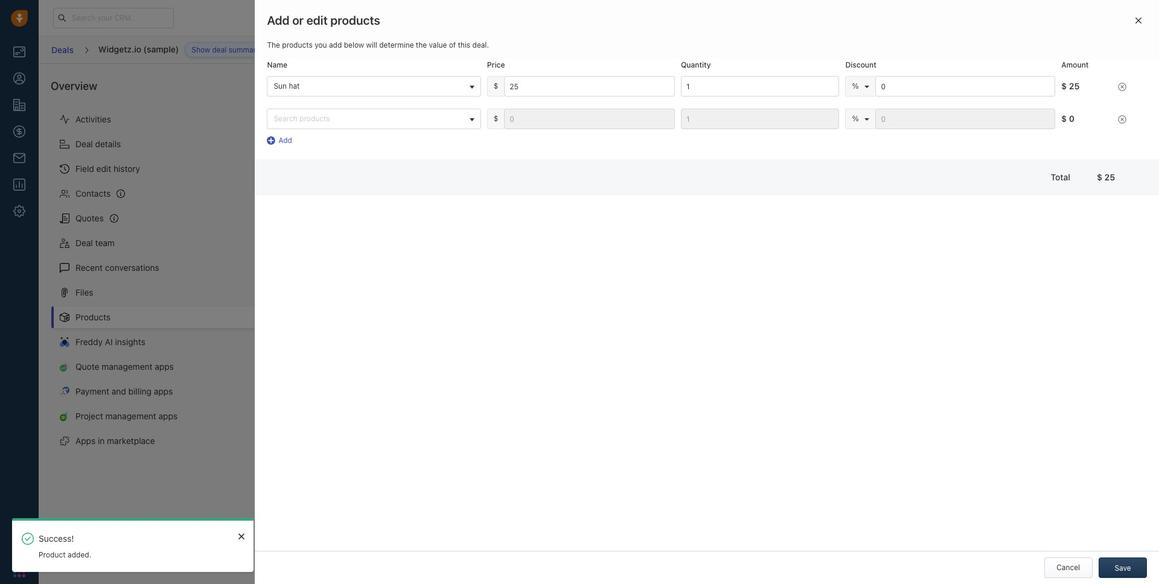 Task type: vqa. For each thing, say whether or not it's contained in the screenshot.
right replies
no



Task type: locate. For each thing, give the bounding box(es) containing it.
25 right total
[[1105, 172, 1115, 182]]

determine
[[379, 41, 414, 50]]

apps
[[75, 436, 96, 446]]

management up marketplace
[[105, 411, 156, 422]]

apps right billing
[[154, 387, 173, 397]]

deal left details
[[75, 139, 93, 149]]

0 vertical spatial % button
[[852, 82, 870, 91]]

products for the
[[282, 41, 313, 50]]

25
[[1069, 81, 1080, 91], [1105, 172, 1115, 182]]

apps down payment and billing apps
[[159, 411, 178, 422]]

apps for project management apps
[[159, 411, 178, 422]]

management
[[102, 362, 152, 372], [105, 411, 156, 422]]

add
[[267, 13, 290, 27], [1097, 77, 1110, 86], [279, 136, 292, 145]]

apps in marketplace
[[75, 436, 155, 446]]

$ 25 right total
[[1097, 172, 1115, 182]]

cancel
[[1057, 563, 1080, 572]]

1 vertical spatial edit
[[1121, 77, 1135, 86]]

$ 25
[[1062, 81, 1080, 91], [1097, 172, 1115, 182]]

conversations
[[105, 263, 159, 273]]

add inside 'button'
[[1097, 77, 1110, 86]]

2 vertical spatial edit
[[96, 164, 111, 174]]

products
[[353, 75, 398, 88], [75, 312, 111, 323]]

0 horizontal spatial enter value number field
[[504, 76, 675, 97]]

edit
[[307, 13, 328, 27], [1121, 77, 1135, 86], [96, 164, 111, 174]]

value
[[429, 41, 447, 50]]

products left you at the left top
[[282, 41, 313, 50]]

$
[[1062, 81, 1067, 91], [494, 82, 498, 91], [1062, 114, 1067, 124], [494, 114, 498, 123], [1097, 172, 1103, 182]]

contacts
[[75, 189, 111, 199]]

products up below
[[330, 13, 380, 27]]

1 horizontal spatial -- number field
[[681, 109, 839, 129]]

add or edit button
[[1079, 72, 1141, 92]]

0 vertical spatial management
[[102, 362, 152, 372]]

history
[[113, 164, 140, 174]]

freshworks switcher image
[[13, 566, 25, 578]]

1 vertical spatial products
[[75, 312, 111, 323]]

freddy
[[75, 337, 103, 347]]

1 vertical spatial add
[[1097, 77, 1110, 86]]

ai
[[105, 337, 113, 347]]

project management apps
[[75, 411, 178, 422]]

edit inside "dialog"
[[307, 13, 328, 27]]

0 vertical spatial or
[[292, 13, 304, 27]]

products down the products you add below will determine the value of this deal.
[[353, 75, 398, 88]]

edit inside 'button'
[[1121, 77, 1135, 86]]

2 horizontal spatial edit
[[1121, 77, 1135, 86]]

2 deal from the top
[[75, 238, 93, 248]]

insights
[[115, 337, 145, 347]]

management up payment and billing apps
[[102, 362, 152, 372]]

or inside 'button'
[[1112, 77, 1119, 86]]

save
[[1115, 564, 1131, 573]]

apps
[[155, 362, 174, 372], [154, 387, 173, 397], [159, 411, 178, 422]]

Enter value number field
[[504, 76, 675, 97], [681, 76, 839, 97], [876, 76, 1056, 97]]

0 vertical spatial add
[[267, 13, 290, 27]]

-- number field
[[504, 109, 675, 129], [681, 109, 839, 129], [876, 109, 1056, 129]]

1 horizontal spatial edit
[[307, 13, 328, 27]]

1 deal from the top
[[75, 139, 93, 149]]

0 horizontal spatial edit
[[96, 164, 111, 174]]

2 enter value number field from the left
[[681, 76, 839, 97]]

products
[[330, 13, 380, 27], [282, 41, 313, 50], [300, 114, 330, 123]]

save button
[[1099, 558, 1147, 578]]

and
[[112, 387, 126, 397]]

0 horizontal spatial -- number field
[[504, 109, 675, 129]]

0 vertical spatial 25
[[1069, 81, 1080, 91]]

2 vertical spatial apps
[[159, 411, 178, 422]]

1 vertical spatial %
[[852, 114, 859, 123]]

2 vertical spatial products
[[300, 114, 330, 123]]

0 horizontal spatial $ 25
[[1062, 81, 1080, 91]]

products right the search
[[300, 114, 330, 123]]

1 horizontal spatial enter value number field
[[681, 76, 839, 97]]

1 vertical spatial apps
[[154, 387, 173, 397]]

field edit history
[[75, 164, 140, 174]]

show deal summary
[[192, 45, 260, 54]]

of
[[449, 41, 456, 50]]

products up freddy
[[75, 312, 111, 323]]

products inside button
[[300, 114, 330, 123]]

$ 0
[[1062, 114, 1075, 124]]

1 % from the top
[[852, 82, 859, 91]]

cancel button
[[1044, 558, 1093, 578]]

0 vertical spatial %
[[852, 82, 859, 91]]

will
[[366, 41, 377, 50]]

billing
[[128, 387, 152, 397]]

0 vertical spatial edit
[[307, 13, 328, 27]]

search
[[274, 114, 297, 123]]

search products button
[[267, 109, 481, 129]]

0 vertical spatial $ 25
[[1062, 81, 1080, 91]]

or
[[292, 13, 304, 27], [1112, 77, 1119, 86]]

apps up payment and billing apps
[[155, 362, 174, 372]]

1 vertical spatial management
[[105, 411, 156, 422]]

this
[[458, 41, 470, 50]]

0
[[1069, 114, 1075, 124]]

amount
[[1062, 60, 1089, 69]]

$ 25 down the amount
[[1062, 81, 1080, 91]]

in
[[98, 436, 105, 446]]

widgetz.io
[[98, 44, 141, 54]]

% button
[[852, 82, 870, 91], [852, 114, 870, 123]]

discount
[[846, 60, 877, 69]]

deals
[[51, 45, 74, 55]]

below
[[344, 41, 364, 50]]

1 vertical spatial products
[[282, 41, 313, 50]]

0 vertical spatial apps
[[155, 362, 174, 372]]

2 horizontal spatial enter value number field
[[876, 76, 1056, 97]]

1 vertical spatial deal
[[75, 238, 93, 248]]

1 % button from the top
[[852, 82, 870, 91]]

1 vertical spatial or
[[1112, 77, 1119, 86]]

the
[[267, 41, 280, 50]]

hat
[[289, 82, 300, 91]]

2 % from the top
[[852, 114, 859, 123]]

quote
[[75, 362, 99, 372]]

0 horizontal spatial products
[[75, 312, 111, 323]]

products for search
[[300, 114, 330, 123]]

name
[[267, 60, 287, 69]]

apps for quote management apps
[[155, 362, 174, 372]]

0 horizontal spatial 25
[[1069, 81, 1080, 91]]

%
[[852, 82, 859, 91], [852, 114, 859, 123]]

1 horizontal spatial $ 25
[[1097, 172, 1115, 182]]

2 horizontal spatial -- number field
[[876, 109, 1056, 129]]

management for quote
[[102, 362, 152, 372]]

or inside "dialog"
[[292, 13, 304, 27]]

deal
[[75, 139, 93, 149], [75, 238, 93, 248]]

show
[[192, 45, 210, 54]]

add for add or edit
[[1097, 77, 1110, 86]]

team
[[95, 238, 115, 248]]

quote management apps
[[75, 362, 174, 372]]

management for project
[[105, 411, 156, 422]]

deal left team
[[75, 238, 93, 248]]

1 horizontal spatial products
[[353, 75, 398, 88]]

deal for deal team
[[75, 238, 93, 248]]

1 vertical spatial % button
[[852, 114, 870, 123]]

0 vertical spatial deal
[[75, 139, 93, 149]]

quantity
[[681, 60, 711, 69]]

widgetz.io (sample)
[[98, 44, 179, 54]]

1 horizontal spatial or
[[1112, 77, 1119, 86]]

or for add or edit
[[1112, 77, 1119, 86]]

summary
[[229, 45, 260, 54]]

2 vertical spatial add
[[279, 136, 292, 145]]

edit for add or edit products
[[307, 13, 328, 27]]

0 horizontal spatial or
[[292, 13, 304, 27]]

price
[[487, 60, 505, 69]]

add for add or edit products
[[267, 13, 290, 27]]

product added.
[[39, 551, 91, 560]]

25 down the amount
[[1069, 81, 1080, 91]]

1 vertical spatial 25
[[1105, 172, 1115, 182]]

0 vertical spatial products
[[330, 13, 380, 27]]



Task type: describe. For each thing, give the bounding box(es) containing it.
0 vertical spatial products
[[353, 75, 398, 88]]

or for add or edit products
[[292, 13, 304, 27]]

field
[[75, 164, 94, 174]]

sun hat
[[274, 82, 300, 91]]

deal for deal details
[[75, 139, 93, 149]]

deal details
[[75, 139, 121, 149]]

success!
[[39, 534, 74, 544]]

marketplace
[[107, 436, 155, 446]]

details
[[95, 139, 121, 149]]

1 horizontal spatial 25
[[1105, 172, 1115, 182]]

deal
[[212, 45, 227, 54]]

2 -- number field from the left
[[681, 109, 839, 129]]

(sample)
[[144, 44, 179, 54]]

the
[[416, 41, 427, 50]]

total
[[1051, 172, 1071, 182]]

search products
[[274, 114, 330, 123]]

quotes
[[75, 213, 104, 224]]

deals link
[[51, 40, 74, 59]]

deal.
[[472, 41, 489, 50]]

sun hat button
[[267, 76, 481, 97]]

1 enter value number field from the left
[[504, 76, 675, 97]]

files
[[75, 288, 93, 298]]

add or edit products dialog
[[255, 0, 1159, 584]]

close image
[[238, 533, 245, 540]]

sun
[[274, 82, 287, 91]]

product
[[39, 551, 66, 560]]

phone element
[[7, 533, 31, 557]]

add or edit
[[1097, 77, 1135, 86]]

recent
[[75, 263, 103, 273]]

1 -- number field from the left
[[504, 109, 675, 129]]

edit for add or edit
[[1121, 77, 1135, 86]]

deal team
[[75, 238, 115, 248]]

project
[[75, 411, 103, 422]]

3 enter value number field from the left
[[876, 76, 1056, 97]]

1 vertical spatial $ 25
[[1097, 172, 1115, 182]]

payment
[[75, 387, 109, 397]]

add or edit products
[[267, 13, 380, 27]]

the products you add below will determine the value of this deal.
[[267, 41, 489, 50]]

phone image
[[13, 539, 25, 551]]

2 % button from the top
[[852, 114, 870, 123]]

Search your CRM... text field
[[53, 8, 174, 28]]

add
[[329, 41, 342, 50]]

you
[[315, 41, 327, 50]]

activities
[[75, 114, 111, 125]]

freddy ai insights
[[75, 337, 145, 347]]

overview
[[51, 80, 97, 92]]

payment and billing apps
[[75, 387, 173, 397]]

3 -- number field from the left
[[876, 109, 1056, 129]]

recent conversations
[[75, 263, 159, 273]]

added.
[[68, 551, 91, 560]]



